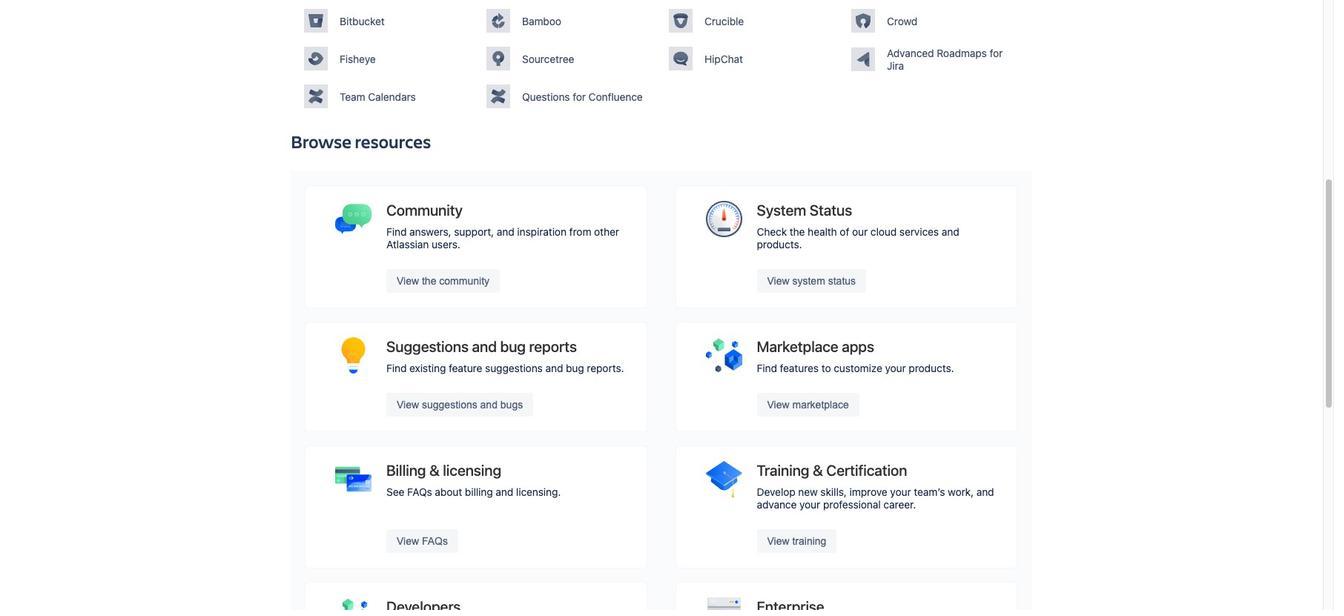 Task type: locate. For each thing, give the bounding box(es) containing it.
0 horizontal spatial suggestions
[[422, 399, 477, 411]]

team's
[[914, 486, 945, 499]]

view marketplace
[[767, 399, 849, 411]]

1 vertical spatial the
[[422, 275, 437, 287]]

bug left the reports
[[500, 338, 526, 355]]

& inside billing & licensing see faqs about billing and licensing.
[[429, 462, 440, 479]]

and right services
[[942, 226, 960, 238]]

hipchat link
[[669, 47, 837, 71]]

faqs right see on the bottom
[[407, 486, 432, 499]]

community
[[386, 202, 463, 219]]

check
[[757, 226, 787, 238]]

apps
[[842, 338, 874, 355]]

the
[[790, 226, 805, 238], [422, 275, 437, 287]]

suggestions
[[485, 362, 543, 375], [422, 399, 477, 411]]

view faqs
[[397, 536, 448, 548]]

training
[[793, 536, 827, 548]]

sourcetree link
[[487, 47, 654, 71]]

0 horizontal spatial bug
[[500, 338, 526, 355]]

licensing
[[443, 462, 501, 479]]

1 vertical spatial bug
[[566, 362, 584, 375]]

improve
[[850, 486, 888, 499]]

existing
[[410, 362, 446, 375]]

inspiration
[[517, 226, 567, 238]]

and right billing
[[496, 486, 513, 499]]

crowd
[[887, 15, 918, 27]]

users.
[[432, 238, 461, 251]]

the left community
[[422, 275, 437, 287]]

your
[[885, 362, 906, 375], [890, 486, 911, 499], [800, 499, 821, 511]]

and right the work,
[[977, 486, 994, 499]]

view for community
[[397, 275, 419, 287]]

0 vertical spatial the
[[790, 226, 805, 238]]

view faqs button
[[386, 530, 458, 554]]

products. inside "system status check the health of our cloud services and products."
[[757, 238, 802, 251]]

bugs
[[501, 399, 523, 411]]

0 vertical spatial faqs
[[407, 486, 432, 499]]

view down atlassian on the left of page
[[397, 275, 419, 287]]

bitbucket link
[[304, 9, 472, 33]]

1 vertical spatial faqs
[[422, 536, 448, 548]]

training & certification develop new skills, improve your team's work, and advance your professional career.
[[757, 462, 994, 511]]

reports
[[529, 338, 577, 355]]

for right the roadmaps
[[990, 47, 1003, 59]]

1 horizontal spatial for
[[990, 47, 1003, 59]]

& up about
[[429, 462, 440, 479]]

0 vertical spatial products.
[[757, 238, 802, 251]]

0 horizontal spatial for
[[573, 90, 586, 103]]

your left team's
[[890, 486, 911, 499]]

and down the reports
[[546, 362, 563, 375]]

resources
[[355, 130, 431, 154]]

billing
[[465, 486, 493, 499]]

new
[[798, 486, 818, 499]]

1 horizontal spatial &
[[813, 462, 823, 479]]

view down see on the bottom
[[397, 536, 419, 548]]

0 horizontal spatial the
[[422, 275, 437, 287]]

jira
[[887, 59, 904, 72]]

advanced roadmaps for jira
[[887, 47, 1003, 72]]

view
[[397, 275, 419, 287], [767, 275, 790, 287], [397, 399, 419, 411], [767, 399, 790, 411], [397, 536, 419, 548], [767, 536, 790, 548]]

and inside training & certification develop new skills, improve your team's work, and advance your professional career.
[[977, 486, 994, 499]]

faqs
[[407, 486, 432, 499], [422, 536, 448, 548]]

2 & from the left
[[813, 462, 823, 479]]

to
[[822, 362, 831, 375]]

0 vertical spatial for
[[990, 47, 1003, 59]]

community
[[439, 275, 490, 287]]

questions
[[522, 90, 570, 103]]

find left existing
[[386, 362, 407, 375]]

products.
[[757, 238, 802, 251], [909, 362, 954, 375]]

0 vertical spatial suggestions
[[485, 362, 543, 375]]

find left answers,
[[386, 226, 407, 238]]

1 horizontal spatial products.
[[909, 362, 954, 375]]

faqs down about
[[422, 536, 448, 548]]

the left health
[[790, 226, 805, 238]]

suggestions inside suggestions and bug reports find existing feature suggestions and bug reports.
[[485, 362, 543, 375]]

1 horizontal spatial bug
[[566, 362, 584, 375]]

answers,
[[410, 226, 451, 238]]

sourcetree
[[522, 52, 574, 65]]

skills,
[[821, 486, 847, 499]]

0 horizontal spatial &
[[429, 462, 440, 479]]

suggestions down 'feature' at the bottom of page
[[422, 399, 477, 411]]

find
[[386, 226, 407, 238], [386, 362, 407, 375], [757, 362, 777, 375]]

atlassian
[[386, 238, 429, 251]]

bug
[[500, 338, 526, 355], [566, 362, 584, 375]]

1 vertical spatial products.
[[909, 362, 954, 375]]

your inside marketplace apps find features to customize your products.
[[885, 362, 906, 375]]

bamboo link
[[487, 9, 654, 33]]

faqs inside billing & licensing see faqs about billing and licensing.
[[407, 486, 432, 499]]

the inside view the community button
[[422, 275, 437, 287]]

1 vertical spatial suggestions
[[422, 399, 477, 411]]

work,
[[948, 486, 974, 499]]

1 horizontal spatial the
[[790, 226, 805, 238]]

and inside billing & licensing see faqs about billing and licensing.
[[496, 486, 513, 499]]

marketplace
[[757, 338, 839, 355]]

&
[[429, 462, 440, 479], [813, 462, 823, 479]]

and inside community find answers, support, and inspiration from other atlassian users.
[[497, 226, 515, 238]]

advance
[[757, 499, 797, 511]]

1 vertical spatial for
[[573, 90, 586, 103]]

1 & from the left
[[429, 462, 440, 479]]

and right support,
[[497, 226, 515, 238]]

find left features
[[757, 362, 777, 375]]

suggestions and bug reports find existing feature suggestions and bug reports.
[[386, 338, 624, 375]]

& inside training & certification develop new skills, improve your team's work, and advance your professional career.
[[813, 462, 823, 479]]

community find answers, support, and inspiration from other atlassian users.
[[386, 202, 619, 251]]

advanced roadmaps for jira link
[[852, 47, 1019, 72]]

feature
[[449, 362, 482, 375]]

view for billing
[[397, 536, 419, 548]]

support,
[[454, 226, 494, 238]]

view training
[[767, 536, 827, 548]]

view down existing
[[397, 399, 419, 411]]

and
[[497, 226, 515, 238], [942, 226, 960, 238], [472, 338, 497, 355], [546, 362, 563, 375], [480, 399, 498, 411], [496, 486, 513, 499], [977, 486, 994, 499]]

fisheye link
[[304, 47, 472, 71]]

bug left reports.
[[566, 362, 584, 375]]

from
[[569, 226, 592, 238]]

health
[[808, 226, 837, 238]]

your right customize
[[885, 362, 906, 375]]

and left "bugs"
[[480, 399, 498, 411]]

0 horizontal spatial products.
[[757, 238, 802, 251]]

for inside advanced roadmaps for jira
[[990, 47, 1003, 59]]

marketplace
[[793, 399, 849, 411]]

suggestions up "bugs"
[[485, 362, 543, 375]]

& up new
[[813, 462, 823, 479]]

browse
[[291, 130, 352, 154]]

view left system
[[767, 275, 790, 287]]

products. right customize
[[909, 362, 954, 375]]

view inside "button"
[[767, 275, 790, 287]]

view down features
[[767, 399, 790, 411]]

view left the training
[[767, 536, 790, 548]]

system
[[757, 202, 806, 219]]

the inside "system status check the health of our cloud services and products."
[[790, 226, 805, 238]]

products. down system
[[757, 238, 802, 251]]

for right questions at the left top of page
[[573, 90, 586, 103]]

1 horizontal spatial suggestions
[[485, 362, 543, 375]]



Task type: vqa. For each thing, say whether or not it's contained in the screenshot.


Task type: describe. For each thing, give the bounding box(es) containing it.
services
[[900, 226, 939, 238]]

status
[[828, 275, 856, 287]]

features
[[780, 362, 819, 375]]

professional
[[823, 499, 881, 511]]

reports.
[[587, 362, 624, 375]]

and inside button
[[480, 399, 498, 411]]

0 vertical spatial bug
[[500, 338, 526, 355]]

calendars
[[368, 90, 416, 103]]

bamboo
[[522, 15, 561, 27]]

of
[[840, 226, 850, 238]]

customize
[[834, 362, 883, 375]]

& for training
[[813, 462, 823, 479]]

find inside community find answers, support, and inspiration from other atlassian users.
[[386, 226, 407, 238]]

marketplace apps find features to customize your products.
[[757, 338, 954, 375]]

and inside "system status check the health of our cloud services and products."
[[942, 226, 960, 238]]

view system status
[[767, 275, 856, 287]]

crowd link
[[852, 9, 1019, 33]]

suggestions inside button
[[422, 399, 477, 411]]

view suggestions and bugs
[[397, 399, 523, 411]]

develop
[[757, 486, 796, 499]]

advanced
[[887, 47, 934, 59]]

questions for confluence
[[522, 90, 643, 103]]

roadmaps
[[937, 47, 987, 59]]

system status check the health of our cloud services and products.
[[757, 202, 960, 251]]

products. inside marketplace apps find features to customize your products.
[[909, 362, 954, 375]]

questions for confluence link
[[487, 85, 654, 108]]

your left skills,
[[800, 499, 821, 511]]

team calendars link
[[304, 85, 472, 108]]

for inside questions for confluence "link"
[[573, 90, 586, 103]]

crucible link
[[669, 9, 837, 33]]

view the community button
[[386, 269, 500, 293]]

our
[[852, 226, 868, 238]]

billing & licensing see faqs about billing and licensing.
[[386, 462, 561, 499]]

certification
[[827, 462, 907, 479]]

view for system
[[767, 275, 790, 287]]

faqs inside button
[[422, 536, 448, 548]]

view training button
[[757, 530, 837, 554]]

view marketplace button
[[757, 393, 860, 417]]

and up 'feature' at the bottom of page
[[472, 338, 497, 355]]

see
[[386, 486, 404, 499]]

system
[[793, 275, 825, 287]]

fisheye
[[340, 52, 376, 65]]

other
[[594, 226, 619, 238]]

suggestions
[[386, 338, 469, 355]]

about
[[435, 486, 462, 499]]

find inside marketplace apps find features to customize your products.
[[757, 362, 777, 375]]

crucible
[[705, 15, 744, 27]]

training
[[757, 462, 810, 479]]

view system status button
[[757, 269, 866, 293]]

& for billing
[[429, 462, 440, 479]]

cloud
[[871, 226, 897, 238]]

billing
[[386, 462, 426, 479]]

view the community
[[397, 275, 490, 287]]

hipchat
[[705, 52, 743, 65]]

team
[[340, 90, 365, 103]]

career.
[[884, 499, 916, 511]]

browse resources
[[291, 130, 431, 154]]

licensing.
[[516, 486, 561, 499]]

team calendars
[[340, 90, 416, 103]]

view suggestions and bugs button
[[386, 393, 533, 417]]

bitbucket
[[340, 15, 385, 27]]

view for training
[[767, 536, 790, 548]]

confluence
[[589, 90, 643, 103]]

find inside suggestions and bug reports find existing feature suggestions and bug reports.
[[386, 362, 407, 375]]

view for marketplace
[[767, 399, 790, 411]]

view for suggestions
[[397, 399, 419, 411]]

status
[[810, 202, 852, 219]]



